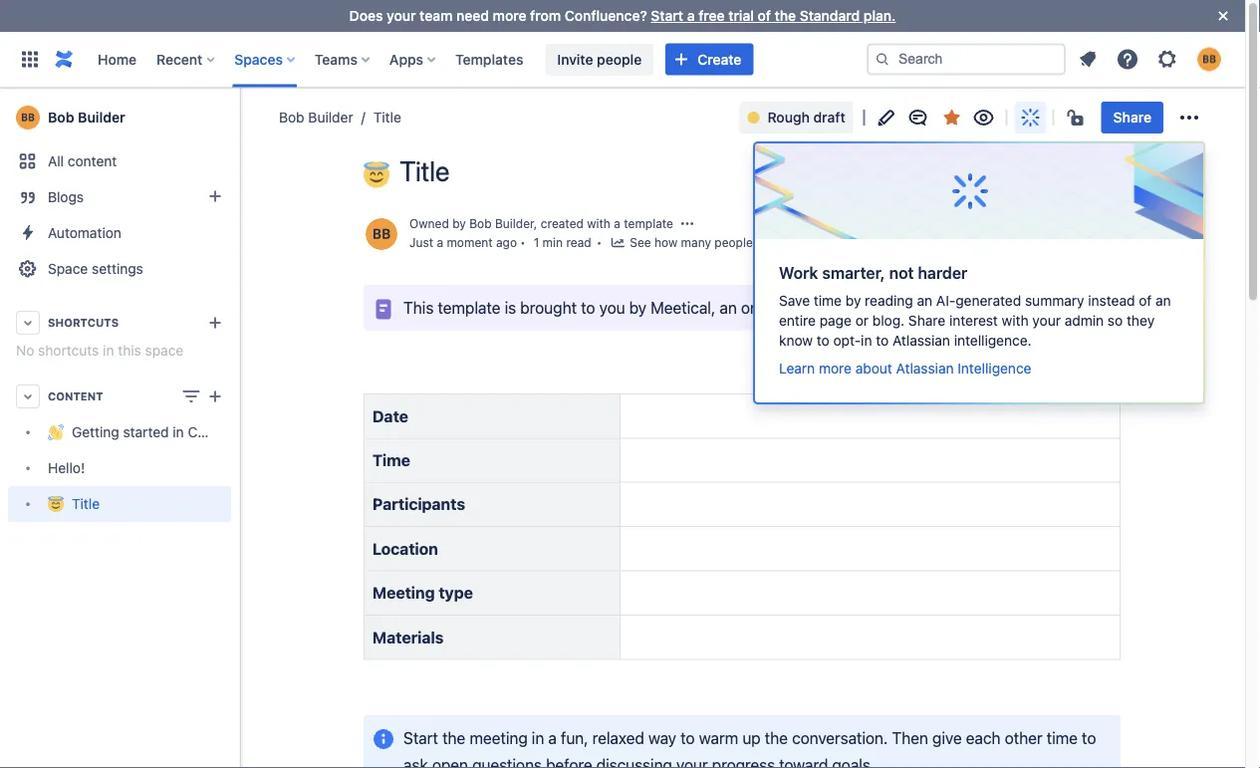 Task type: locate. For each thing, give the bounding box(es) containing it.
start up ask
[[403, 728, 438, 747]]

builder down teams
[[308, 109, 353, 126]]

0 horizontal spatial people
[[597, 51, 642, 67]]

confluence?
[[565, 7, 647, 24]]

title inside tree
[[72, 496, 100, 512]]

to left you
[[581, 298, 595, 317]]

in right started
[[173, 424, 184, 440]]

bob up moment
[[469, 217, 492, 230]]

viewed
[[756, 236, 796, 250]]

share inside work smarter, not harder save time by reading an ai-generated summary instead of an entire page or blog. share interest with your admin so they know to opt-in to atlassian intelligence.
[[909, 312, 946, 329]]

meeting up questions at the left of page
[[470, 728, 528, 747]]

0 horizontal spatial your
[[387, 7, 416, 24]]

the
[[775, 7, 796, 24], [442, 728, 466, 747], [765, 728, 788, 747]]

0 vertical spatial meeting
[[788, 298, 846, 317]]

owned by bob builder , created with a template
[[409, 217, 673, 230]]

1 vertical spatial time
[[1047, 728, 1078, 747]]

0 vertical spatial start
[[651, 7, 684, 24]]

0 horizontal spatial by
[[452, 217, 466, 230]]

the right trial
[[775, 7, 796, 24]]

does your team need more from confluence? start a free trial of the standard plan.
[[349, 7, 896, 24]]

meeting type
[[373, 583, 473, 602]]

in down or
[[861, 332, 872, 349]]

title up owned
[[400, 154, 450, 187]]

template left is
[[438, 298, 501, 317]]

of up they
[[1139, 292, 1152, 309]]

with
[[587, 217, 611, 230], [1002, 312, 1029, 329]]

more
[[493, 7, 527, 24], [819, 360, 852, 377]]

time inside start the meeting in a fun, relaxed way to warm up the conversation. then give each other time to ask open questions before discussing your progress toward goals.
[[1047, 728, 1078, 747]]

people
[[597, 51, 642, 67], [715, 236, 753, 250]]

bob right collapse sidebar image
[[279, 109, 304, 126]]

tree containing getting started in confluence
[[8, 414, 261, 522]]

of right trial
[[758, 7, 771, 24]]

2 horizontal spatial bob
[[469, 217, 492, 230]]

1 vertical spatial atlassian
[[896, 360, 954, 377]]

they
[[1127, 312, 1155, 329]]

0 horizontal spatial share
[[909, 312, 946, 329]]

start inside start the meeting in a fun, relaxed way to warm up the conversation. then give each other time to ask open questions before discussing your progress toward goals.
[[403, 728, 438, 747]]

atlassian right about
[[896, 360, 954, 377]]

hello!
[[48, 460, 85, 476]]

intelligence.
[[954, 332, 1032, 349]]

help icon image
[[1116, 47, 1140, 71]]

start left free
[[651, 7, 684, 24]]

appswitcher icon image
[[18, 47, 42, 71]]

1 horizontal spatial share
[[1114, 109, 1152, 126]]

2 horizontal spatial by
[[846, 292, 861, 309]]

Search field
[[867, 43, 1066, 75]]

in inside start the meeting in a fun, relaxed way to warm up the conversation. then give each other time to ask open questions before discussing your progress toward goals.
[[532, 728, 544, 747]]

bob builder link up ago
[[469, 217, 534, 230]]

0 horizontal spatial bob builder link
[[8, 98, 231, 137]]

meeting inside start the meeting in a fun, relaxed way to warm up the conversation. then give each other time to ask open questions before discussing your progress toward goals.
[[470, 728, 528, 747]]

:innocent: image
[[364, 162, 390, 188], [364, 162, 390, 188]]

1 horizontal spatial title link
[[353, 108, 401, 128]]

create content image
[[203, 385, 227, 408]]

with up intelligence.
[[1002, 312, 1029, 329]]

1 bob builder from the left
[[48, 109, 125, 126]]

in down shortcuts "dropdown button"
[[103, 342, 114, 359]]

an for work smarter, not harder save time by reading an ai-generated summary instead of an entire page or blog. share interest with your admin so they know to opt-in to atlassian intelligence.
[[917, 292, 933, 309]]

,
[[534, 217, 537, 230]]

bob
[[48, 109, 74, 126], [279, 109, 304, 126], [469, 217, 492, 230]]

0 vertical spatial time
[[814, 292, 842, 309]]

0 vertical spatial with
[[587, 217, 611, 230]]

1 horizontal spatial with
[[1002, 312, 1029, 329]]

give
[[933, 728, 962, 747]]

so
[[1108, 312, 1123, 329]]

all content link
[[8, 143, 231, 179]]

just
[[409, 236, 433, 250]]

builder up ago
[[495, 217, 534, 230]]

2 vertical spatial your
[[676, 755, 708, 768]]

in left fun,
[[532, 728, 544, 747]]

1 horizontal spatial time
[[1047, 728, 1078, 747]]

1 horizontal spatial of
[[1139, 292, 1152, 309]]

change view image
[[179, 385, 203, 408]]

home link
[[92, 43, 143, 75]]

1 horizontal spatial your
[[676, 755, 708, 768]]

banner containing home
[[0, 31, 1245, 88]]

0 vertical spatial page
[[823, 236, 851, 250]]

invite
[[557, 51, 593, 67]]

1 vertical spatial template
[[438, 298, 501, 317]]

your down warm
[[676, 755, 708, 768]]

1 horizontal spatial this
[[799, 236, 820, 250]]

0 vertical spatial share
[[1114, 109, 1152, 126]]

title link
[[353, 108, 401, 128], [8, 486, 231, 522]]

about
[[856, 360, 893, 377]]

title down hello!
[[72, 496, 100, 512]]

interest
[[949, 312, 998, 329]]

blogs link
[[8, 179, 231, 215]]

1 vertical spatial of
[[1139, 292, 1152, 309]]

0 vertical spatial more
[[493, 7, 527, 24]]

content
[[48, 390, 103, 403]]

this inside the "space" element
[[118, 342, 141, 359]]

intelligence
[[958, 360, 1032, 377]]

materials
[[373, 628, 444, 647]]

1 vertical spatial people
[[715, 236, 753, 250]]

share down the ai-
[[909, 312, 946, 329]]

panel info image
[[372, 727, 396, 751]]

bob builder down teams
[[279, 109, 353, 126]]

atlassian up learn more about atlassian intelligence
[[893, 332, 950, 349]]

with up read
[[587, 217, 611, 230]]

time right other
[[1047, 728, 1078, 747]]

warm
[[699, 728, 738, 747]]

content button
[[8, 379, 231, 414]]

0 vertical spatial title
[[373, 109, 401, 126]]

moment
[[447, 236, 493, 250]]

builder inside the "space" element
[[78, 109, 125, 126]]

edit this page image
[[874, 106, 898, 130]]

to down blog.
[[876, 332, 889, 349]]

collapse sidebar image
[[217, 98, 261, 137]]

fun,
[[561, 728, 588, 747]]

standard
[[800, 7, 860, 24]]

in inside tree
[[173, 424, 184, 440]]

0 horizontal spatial bob
[[48, 109, 74, 126]]

brought
[[520, 298, 577, 317]]

to
[[581, 298, 595, 317], [817, 332, 830, 349], [876, 332, 889, 349], [681, 728, 695, 747], [1082, 728, 1096, 747]]

an left online
[[720, 298, 737, 317]]

title
[[373, 109, 401, 126], [400, 154, 450, 187], [72, 496, 100, 512]]

people right many
[[715, 236, 753, 250]]

add shortcut image
[[203, 311, 227, 335]]

1 vertical spatial meeting
[[470, 728, 528, 747]]

shortcuts
[[48, 316, 119, 329]]

people inside global element
[[597, 51, 642, 67]]

your
[[387, 7, 416, 24], [1033, 312, 1061, 329], [676, 755, 708, 768]]

0 horizontal spatial an
[[720, 298, 737, 317]]

templates
[[455, 51, 523, 67]]

share right no restrictions image at the top right of page
[[1114, 109, 1152, 126]]

bob builder link up all content link
[[8, 98, 231, 137]]

this up the work
[[799, 236, 820, 250]]

1 horizontal spatial more
[[819, 360, 852, 377]]

bob builder image
[[366, 218, 398, 250]]

home
[[98, 51, 137, 67]]

1 horizontal spatial bob builder
[[279, 109, 353, 126]]

by up just a moment ago
[[452, 217, 466, 230]]

by inside work smarter, not harder save time by reading an ai-generated summary instead of an entire page or blog. share interest with your admin so they know to opt-in to atlassian intelligence.
[[846, 292, 861, 309]]

0 horizontal spatial time
[[814, 292, 842, 309]]

title down apps
[[373, 109, 401, 126]]

spaces
[[234, 51, 283, 67]]

blogs
[[48, 189, 84, 205]]

space settings
[[48, 261, 143, 277]]

learn more about atlassian intelligence link
[[779, 359, 1032, 379]]

page
[[823, 236, 851, 250], [820, 312, 852, 329]]

up
[[743, 728, 761, 747]]

0 vertical spatial your
[[387, 7, 416, 24]]

invite people button
[[545, 43, 654, 75]]

title link down apps
[[353, 108, 401, 128]]

the right up
[[765, 728, 788, 747]]

an
[[917, 292, 933, 309], [1156, 292, 1171, 309], [720, 298, 737, 317]]

spaces button
[[228, 43, 303, 75]]

a left fun,
[[548, 728, 557, 747]]

1 vertical spatial with
[[1002, 312, 1029, 329]]

time inside work smarter, not harder save time by reading an ai-generated summary instead of an entire page or blog. share interest with your admin so they know to opt-in to atlassian intelligence.
[[814, 292, 842, 309]]

learn
[[779, 360, 815, 377]]

owned
[[409, 217, 449, 230]]

1 horizontal spatial template
[[624, 217, 673, 230]]

automation
[[48, 225, 121, 241]]

does
[[349, 7, 383, 24]]

0 vertical spatial this
[[799, 236, 820, 250]]

1 vertical spatial share
[[909, 312, 946, 329]]

1 horizontal spatial an
[[917, 292, 933, 309]]

an left the ai-
[[917, 292, 933, 309]]

0 horizontal spatial builder
[[78, 109, 125, 126]]

1 vertical spatial start
[[403, 728, 438, 747]]

page up smarter,
[[823, 236, 851, 250]]

time right 'save'
[[814, 292, 842, 309]]

create a blog image
[[203, 184, 227, 208]]

or
[[856, 312, 869, 329]]

1 horizontal spatial meeting
[[788, 298, 846, 317]]

an right the instead
[[1156, 292, 1171, 309]]

1 vertical spatial page
[[820, 312, 852, 329]]

meeting
[[373, 583, 435, 602]]

0 horizontal spatial meeting
[[470, 728, 528, 747]]

1 vertical spatial title link
[[8, 486, 231, 522]]

just a moment ago
[[409, 236, 517, 250]]

1 vertical spatial this
[[118, 342, 141, 359]]

settings
[[92, 261, 143, 277]]

1 vertical spatial your
[[1033, 312, 1061, 329]]

tool.
[[948, 298, 979, 317]]

0 horizontal spatial start
[[403, 728, 438, 747]]

0 horizontal spatial this
[[118, 342, 141, 359]]

builder up content
[[78, 109, 125, 126]]

need
[[456, 7, 489, 24]]

confluence image
[[52, 47, 76, 71], [52, 47, 76, 71]]

banner
[[0, 31, 1245, 88]]

bob builder up 'all content'
[[48, 109, 125, 126]]

bob up "all"
[[48, 109, 74, 126]]

by right you
[[629, 298, 647, 317]]

meeting down the work
[[788, 298, 846, 317]]

conversation.
[[792, 728, 888, 747]]

2 horizontal spatial builder
[[495, 217, 534, 230]]

0 horizontal spatial template
[[438, 298, 501, 317]]

people down does your team need more from confluence? start a free trial of the standard plan.
[[597, 51, 642, 67]]

1 horizontal spatial by
[[629, 298, 647, 317]]

2 vertical spatial title
[[72, 496, 100, 512]]

date
[[373, 406, 408, 425]]

plan.
[[864, 7, 896, 24]]

save
[[779, 292, 810, 309]]

1 vertical spatial more
[[819, 360, 852, 377]]

your left the team
[[387, 7, 416, 24]]

more left the from
[[493, 7, 527, 24]]

a
[[687, 7, 695, 24], [614, 217, 621, 230], [437, 236, 443, 250], [548, 728, 557, 747]]

free
[[699, 7, 725, 24]]

the up open
[[442, 728, 466, 747]]

0 vertical spatial of
[[758, 7, 771, 24]]

this down shortcuts "dropdown button"
[[118, 342, 141, 359]]

more down opt-
[[819, 360, 852, 377]]

2 bob builder from the left
[[279, 109, 353, 126]]

2 horizontal spatial your
[[1033, 312, 1061, 329]]

settings icon image
[[1156, 47, 1180, 71]]

bob builder link down teams
[[279, 108, 353, 128]]

team
[[420, 7, 453, 24]]

0 horizontal spatial more
[[493, 7, 527, 24]]

0 vertical spatial atlassian
[[893, 332, 950, 349]]

in
[[861, 332, 872, 349], [103, 342, 114, 359], [173, 424, 184, 440], [532, 728, 544, 747]]

0 horizontal spatial bob builder
[[48, 109, 125, 126]]

0 vertical spatial title link
[[353, 108, 401, 128]]

know
[[779, 332, 813, 349]]

automation link
[[8, 215, 231, 251]]

page up opt-
[[820, 312, 852, 329]]

hello! link
[[8, 450, 231, 486]]

by up or
[[846, 292, 861, 309]]

harder
[[918, 264, 968, 282]]

tree
[[8, 414, 261, 522]]

notification icon image
[[1076, 47, 1100, 71]]

read
[[566, 236, 591, 250]]

title link down hello!
[[8, 486, 231, 522]]

a right the just
[[437, 236, 443, 250]]

space
[[145, 342, 184, 359]]

template up see
[[624, 217, 673, 230]]

bob builder inside the "space" element
[[48, 109, 125, 126]]

0 vertical spatial people
[[597, 51, 642, 67]]

your down summary
[[1033, 312, 1061, 329]]



Task type: vqa. For each thing, say whether or not it's contained in the screenshot.
Add people button
no



Task type: describe. For each thing, give the bounding box(es) containing it.
to left opt-
[[817, 332, 830, 349]]

blog.
[[873, 312, 905, 329]]

global element
[[12, 31, 867, 87]]

shortcuts
[[38, 342, 99, 359]]

management
[[850, 298, 944, 317]]

panel note image
[[372, 297, 396, 321]]

apps button
[[383, 43, 443, 75]]

space
[[48, 261, 88, 277]]

to right way on the right bottom of the page
[[681, 728, 695, 747]]

opt-
[[833, 332, 861, 349]]

0 vertical spatial template
[[624, 217, 673, 230]]

is
[[505, 298, 516, 317]]

time
[[373, 451, 410, 470]]

space element
[[0, 88, 261, 768]]

no restrictions image
[[1066, 106, 1090, 130]]

started
[[123, 424, 169, 440]]

a inside start the meeting in a fun, relaxed way to warm up the conversation. then give each other time to ask open questions before discussing your progress toward goals.
[[548, 728, 557, 747]]

no
[[16, 342, 34, 359]]

not
[[889, 264, 914, 282]]

teams
[[315, 51, 358, 67]]

questions
[[472, 755, 542, 768]]

work
[[779, 264, 818, 282]]

you
[[599, 298, 625, 317]]

to right other
[[1082, 728, 1096, 747]]

page inside button
[[823, 236, 851, 250]]

relaxed
[[592, 728, 644, 747]]

unstar image
[[940, 106, 964, 130]]

from
[[530, 7, 561, 24]]

close image
[[1211, 4, 1235, 28]]

tree inside the "space" element
[[8, 414, 261, 522]]

start watching image
[[972, 106, 996, 130]]

reading
[[865, 292, 913, 309]]

generated
[[956, 292, 1021, 309]]

1 min read
[[534, 236, 591, 250]]

getting started in confluence link
[[8, 414, 261, 450]]

recent
[[156, 51, 203, 67]]

discussing
[[596, 755, 672, 768]]

trial
[[729, 7, 754, 24]]

0 horizontal spatial with
[[587, 217, 611, 230]]

1 vertical spatial title
[[400, 154, 450, 187]]

open
[[432, 755, 468, 768]]

no shortcuts in this space
[[16, 342, 184, 359]]

2 horizontal spatial an
[[1156, 292, 1171, 309]]

meetical,
[[651, 298, 716, 317]]

your inside work smarter, not harder save time by reading an ai-generated summary instead of an entire page or blog. share interest with your admin so they know to opt-in to atlassian intelligence.
[[1033, 312, 1061, 329]]

see
[[630, 236, 651, 250]]

then
[[892, 728, 928, 747]]

bob inside the "space" element
[[48, 109, 74, 126]]

with inside work smarter, not harder save time by reading an ai-generated summary instead of an entire page or blog. share interest with your admin so they know to opt-in to atlassian intelligence.
[[1002, 312, 1029, 329]]

all
[[48, 153, 64, 169]]

1
[[534, 236, 539, 250]]

apps
[[389, 51, 423, 67]]

content
[[68, 153, 117, 169]]

location
[[373, 539, 438, 558]]

see how many people viewed this page
[[630, 236, 851, 250]]

before
[[546, 755, 592, 768]]

teams button
[[309, 43, 377, 75]]

many
[[681, 236, 711, 250]]

manage page ownership image
[[679, 216, 695, 231]]

work smarter, not harder save time by reading an ai-generated summary instead of an entire page or blog. share interest with your admin so they know to opt-in to atlassian intelligence.
[[779, 264, 1171, 349]]

more actions image
[[1178, 106, 1202, 130]]

1 horizontal spatial bob builder link
[[279, 108, 353, 128]]

this inside button
[[799, 236, 820, 250]]

in inside work smarter, not harder save time by reading an ai-generated summary instead of an entire page or blog. share interest with your admin so they know to opt-in to atlassian intelligence.
[[861, 332, 872, 349]]

type
[[439, 583, 473, 602]]

confluence
[[188, 424, 261, 440]]

create button
[[666, 43, 754, 75]]

ai-
[[936, 292, 956, 309]]

participants
[[373, 495, 465, 514]]

a left free
[[687, 7, 695, 24]]

an for this template is brought to you by meetical, an online meeting management tool.
[[720, 298, 737, 317]]

1 horizontal spatial bob
[[279, 109, 304, 126]]

learn more about atlassian intelligence
[[779, 360, 1032, 377]]

start a free trial of the standard plan. link
[[651, 7, 896, 24]]

recent button
[[151, 43, 223, 75]]

all content
[[48, 153, 117, 169]]

smarter,
[[822, 264, 885, 282]]

1 horizontal spatial start
[[651, 7, 684, 24]]

atlassian inside work smarter, not harder save time by reading an ai-generated summary instead of an entire page or blog. share interest with your admin so they know to opt-in to atlassian intelligence.
[[893, 332, 950, 349]]

other
[[1005, 728, 1043, 747]]

quick summary image
[[1019, 106, 1043, 130]]

ago
[[496, 236, 517, 250]]

a right the 'created' on the top left of page
[[614, 217, 621, 230]]

your profile and preferences image
[[1198, 47, 1221, 71]]

by for work smarter, not harder save time by reading an ai-generated summary instead of an entire page or blog. share interest with your admin so they know to opt-in to atlassian intelligence.
[[846, 292, 861, 309]]

by for this template is brought to you by meetical, an online meeting management tool.
[[629, 298, 647, 317]]

invite people
[[557, 51, 642, 67]]

2 horizontal spatial bob builder link
[[469, 217, 534, 230]]

how
[[655, 236, 678, 250]]

of inside work smarter, not harder save time by reading an ai-generated summary instead of an entire page or blog. share interest with your admin so they know to opt-in to atlassian intelligence.
[[1139, 292, 1152, 309]]

share inside dropdown button
[[1114, 109, 1152, 126]]

online
[[741, 298, 784, 317]]

1 horizontal spatial people
[[715, 236, 753, 250]]

created
[[541, 217, 584, 230]]

admin
[[1065, 312, 1104, 329]]

progress
[[712, 755, 775, 768]]

0 horizontal spatial of
[[758, 7, 771, 24]]

0 horizontal spatial title link
[[8, 486, 231, 522]]

this template is brought to you by meetical, an online meeting management tool.
[[403, 298, 979, 317]]

search image
[[875, 51, 891, 67]]

entire
[[779, 312, 816, 329]]

with a template button
[[587, 215, 673, 232]]

share button
[[1102, 102, 1164, 134]]

min
[[543, 236, 563, 250]]

start the meeting in a fun, relaxed way to warm up the conversation. then give each other time to ask open questions before discussing your progress toward goals.
[[403, 728, 1100, 768]]

summary
[[1025, 292, 1085, 309]]

each
[[966, 728, 1001, 747]]

page inside work smarter, not harder save time by reading an ai-generated summary instead of an entire page or blog. share interest with your admin so they know to opt-in to atlassian intelligence.
[[820, 312, 852, 329]]

1 horizontal spatial builder
[[308, 109, 353, 126]]

way
[[648, 728, 677, 747]]

toward
[[779, 755, 828, 768]]

goals.
[[832, 755, 875, 768]]

shortcuts button
[[8, 305, 231, 341]]

your inside start the meeting in a fun, relaxed way to warm up the conversation. then give each other time to ask open questions before discussing your progress toward goals.
[[676, 755, 708, 768]]



